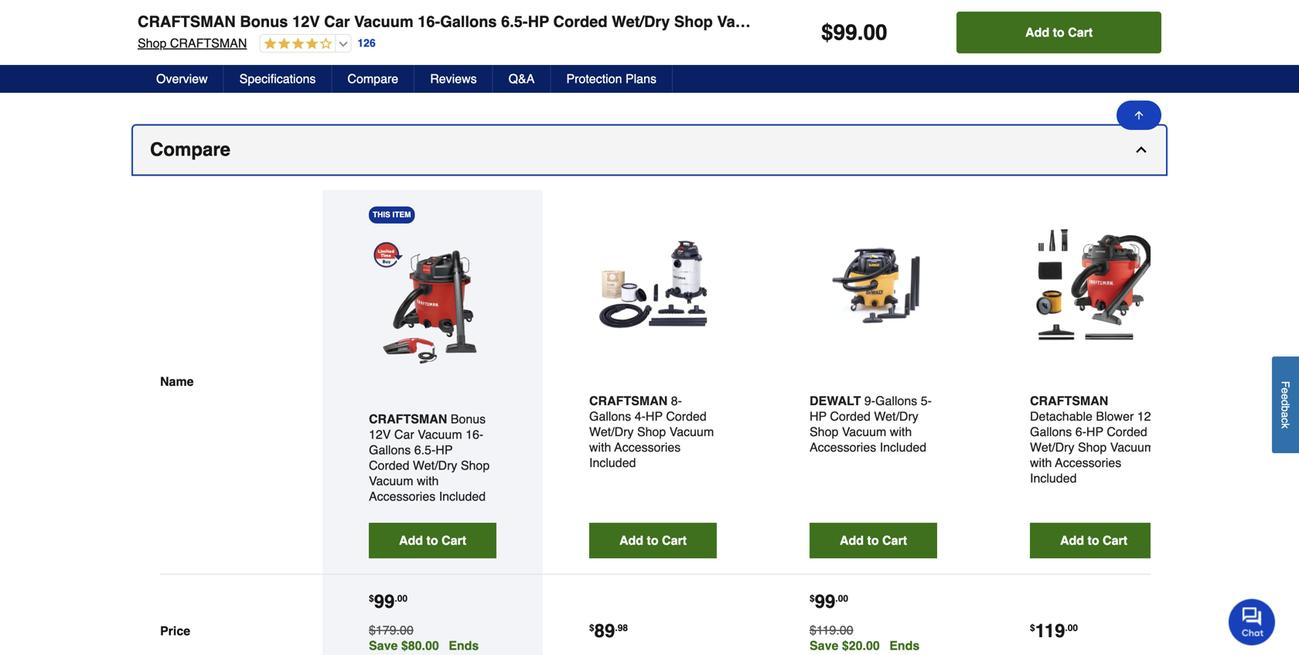 Task type: describe. For each thing, give the bounding box(es) containing it.
$ inside $ 119 . 00
[[1030, 623, 1035, 633]]

12v inside bonus 12v car vacuum 16- gallons 6.5-hp corded wet/dry shop vacuum with accessories included
[[369, 427, 391, 442]]

99 for save $20.00
[[815, 591, 836, 612]]

specifications button
[[224, 65, 332, 93]]

reviews
[[430, 72, 477, 86]]

gallons inside craftsman detachable blower 12- gallons 6-hp corded wet/dry shop vacuum with accessories included
[[1030, 425, 1072, 439]]

c
[[1280, 418, 1292, 423]]

wet/dry inside bonus 12v car vacuum 16- gallons 6.5-hp corded wet/dry shop vacuum with accessories included
[[413, 458, 457, 473]]

9-
[[865, 394, 876, 408]]

overview button
[[141, 65, 224, 93]]

d
[[1280, 400, 1292, 406]]

1 horizontal spatial 6.5-
[[501, 13, 528, 31]]

b
[[1280, 406, 1292, 412]]

craftsman inside craftsman detachable blower 12- gallons 6-hp corded wet/dry shop vacuum with accessories included
[[1030, 394, 1109, 408]]

dewalt 9-gallons 5-hp corded wet/dry shop vacuum with accessories included image
[[810, 221, 937, 348]]

119
[[1035, 620, 1065, 642]]

blower
[[1096, 409, 1134, 423]]

5-
[[921, 394, 932, 408]]

add to cart button for detachable blower 12- gallons 6-hp corded wet/dry shop vacuum with accessories included
[[1030, 523, 1158, 558]]

with inside craftsman detachable blower 12- gallons 6-hp corded wet/dry shop vacuum with accessories included
[[1030, 456, 1052, 470]]

ends for $20.00
[[890, 638, 920, 653]]

accessories inside 8- gallons 4-hp corded wet/dry shop vacuum with accessories included
[[615, 440, 681, 454]]

save for save $80.00
[[369, 638, 398, 653]]

$179.00
[[369, 623, 414, 637]]

plans
[[626, 72, 657, 86]]

hp inside 9-gallons 5- hp corded wet/dry shop vacuum with accessories included
[[810, 409, 827, 423]]

shop inside bonus 12v car vacuum 16- gallons 6.5-hp corded wet/dry shop vacuum with accessories included
[[461, 458, 490, 473]]

craftsman 8-gallons 4-hp corded wet/dry shop vacuum with accessories included image
[[589, 221, 717, 348]]

to for 9-gallons 5- hp corded wet/dry shop vacuum with accessories included
[[867, 533, 879, 548]]

1 vertical spatial compare button
[[133, 126, 1166, 174]]

vacuum inside 9-gallons 5- hp corded wet/dry shop vacuum with accessories included
[[842, 425, 887, 439]]

this item
[[373, 210, 411, 219]]

$80.00
[[401, 638, 439, 653]]

shop inside 9-gallons 5- hp corded wet/dry shop vacuum with accessories included
[[810, 425, 839, 439]]

shop craftsman
[[138, 36, 247, 50]]

shop inside craftsman detachable blower 12- gallons 6-hp corded wet/dry shop vacuum with accessories included
[[1078, 440, 1107, 454]]

q&a button
[[493, 65, 551, 93]]

chat invite button image
[[1229, 598, 1276, 645]]

cart for 9-gallons 5- hp corded wet/dry shop vacuum with accessories included
[[883, 533, 907, 548]]

overview
[[156, 72, 208, 86]]

shop inside 8- gallons 4-hp corded wet/dry shop vacuum with accessories included
[[637, 425, 666, 439]]

cart for detachable blower 12- gallons 6-hp corded wet/dry shop vacuum with accessories included
[[1103, 533, 1128, 548]]

12-
[[1138, 409, 1156, 423]]

add for detachable blower 12- gallons 6-hp corded wet/dry shop vacuum with accessories included
[[1060, 533, 1085, 548]]

89
[[595, 620, 615, 642]]

with inside 9-gallons 5- hp corded wet/dry shop vacuum with accessories included
[[890, 425, 912, 439]]

this
[[373, 210, 390, 219]]

6-
[[1076, 425, 1087, 439]]

$119.00
[[810, 623, 854, 637]]

compare for "compare" button to the top
[[348, 72, 399, 86]]

f e e d b a c k button
[[1272, 357, 1300, 453]]

8-
[[671, 394, 682, 408]]

00 inside $ 119 . 00
[[1068, 623, 1078, 633]]

0 vertical spatial 16-
[[418, 13, 440, 31]]

$ 99 . 00 for save $20.00
[[810, 591, 849, 612]]

detachable
[[1030, 409, 1093, 423]]

wet/dry inside craftsman detachable blower 12- gallons 6-hp corded wet/dry shop vacuum with accessories included
[[1030, 440, 1075, 454]]

$ 89 . 98
[[589, 620, 628, 642]]

bonus inside bonus 12v car vacuum 16- gallons 6.5-hp corded wet/dry shop vacuum with accessories included
[[451, 412, 486, 426]]

corded inside bonus 12v car vacuum 16- gallons 6.5-hp corded wet/dry shop vacuum with accessories included
[[369, 458, 410, 473]]

save for save $20.00
[[810, 638, 839, 653]]

$ inside $ 89 . 98
[[589, 623, 595, 633]]

add to cart for 9-gallons 5- hp corded wet/dry shop vacuum with accessories included
[[840, 533, 907, 548]]

gallons inside 9-gallons 5- hp corded wet/dry shop vacuum with accessories included
[[876, 394, 918, 408]]

4.2 stars image
[[260, 37, 332, 51]]

wet/dry inside 9-gallons 5- hp corded wet/dry shop vacuum with accessories included
[[874, 409, 919, 423]]

save $20.00
[[810, 638, 880, 653]]

name
[[160, 374, 194, 389]]

4-
[[635, 409, 646, 423]]

add to cart button for 9-gallons 5- hp corded wet/dry shop vacuum with accessories included
[[810, 523, 937, 558]]

126
[[358, 37, 376, 49]]

add for 9-gallons 5- hp corded wet/dry shop vacuum with accessories included
[[840, 533, 864, 548]]

with inside bonus 12v car vacuum 16- gallons 6.5-hp corded wet/dry shop vacuum with accessories included
[[417, 474, 439, 488]]

car inside bonus 12v car vacuum 16- gallons 6.5-hp corded wet/dry shop vacuum with accessories included
[[394, 427, 414, 442]]



Task type: locate. For each thing, give the bounding box(es) containing it.
0 horizontal spatial car
[[324, 13, 350, 31]]

add
[[1026, 25, 1050, 39], [399, 533, 423, 548], [620, 533, 644, 548], [840, 533, 864, 548], [1060, 533, 1085, 548]]

0 vertical spatial compare
[[348, 72, 399, 86]]

1 e from the top
[[1280, 388, 1292, 394]]

save down '$119.00'
[[810, 638, 839, 653]]

protection
[[567, 72, 622, 86]]

1 horizontal spatial 16-
[[466, 427, 484, 442]]

gallons inside 8- gallons 4-hp corded wet/dry shop vacuum with accessories included
[[589, 409, 631, 423]]

shop
[[674, 13, 713, 31], [138, 36, 167, 50], [637, 425, 666, 439], [810, 425, 839, 439], [1078, 440, 1107, 454], [461, 458, 490, 473]]

2 save from the left
[[810, 638, 839, 653]]

2 e from the top
[[1280, 394, 1292, 400]]

gallons inside bonus 12v car vacuum 16- gallons 6.5-hp corded wet/dry shop vacuum with accessories included
[[369, 443, 411, 457]]

add to cart for detachable blower 12- gallons 6-hp corded wet/dry shop vacuum with accessories included
[[1060, 533, 1128, 548]]

with
[[781, 13, 812, 31], [890, 425, 912, 439], [589, 440, 611, 454], [1030, 456, 1052, 470], [417, 474, 439, 488]]

accessories
[[816, 13, 907, 31], [615, 440, 681, 454], [810, 440, 877, 454], [1055, 456, 1122, 470], [369, 489, 436, 503]]

craftsman detachable blower 12-gallons 6-hp corded wet/dry shop vacuum with accessories included image
[[1030, 221, 1158, 348]]

1 ends from the left
[[449, 638, 479, 653]]

1 vertical spatial bonus
[[451, 412, 486, 426]]

99
[[834, 20, 858, 45], [374, 591, 395, 612], [815, 591, 836, 612]]

1 horizontal spatial bonus
[[451, 412, 486, 426]]

accessories inside bonus 12v car vacuum 16- gallons 6.5-hp corded wet/dry shop vacuum with accessories included
[[369, 489, 436, 503]]

included inside 9-gallons 5- hp corded wet/dry shop vacuum with accessories included
[[880, 440, 927, 454]]

hp
[[528, 13, 549, 31], [646, 409, 663, 423], [810, 409, 827, 423], [1087, 425, 1104, 439], [436, 443, 453, 457]]

ends
[[449, 638, 479, 653], [890, 638, 920, 653]]

k
[[1280, 423, 1292, 429]]

1 vertical spatial 16-
[[466, 427, 484, 442]]

vacuum inside craftsman detachable blower 12- gallons 6-hp corded wet/dry shop vacuum with accessories included
[[1111, 440, 1155, 454]]

accessories inside 9-gallons 5- hp corded wet/dry shop vacuum with accessories included
[[810, 440, 877, 454]]

0 horizontal spatial save
[[369, 638, 398, 653]]

protection plans
[[567, 72, 657, 86]]

save
[[369, 638, 398, 653], [810, 638, 839, 653]]

add to cart
[[1026, 25, 1093, 39], [399, 533, 466, 548], [620, 533, 687, 548], [840, 533, 907, 548], [1060, 533, 1128, 548]]

0 vertical spatial 6.5-
[[501, 13, 528, 31]]

car
[[324, 13, 350, 31], [394, 427, 414, 442]]

1 horizontal spatial car
[[394, 427, 414, 442]]

0 horizontal spatial 12v
[[292, 13, 320, 31]]

compare
[[348, 72, 399, 86], [150, 139, 231, 160]]

ends right $20.00
[[890, 638, 920, 653]]

price
[[160, 624, 190, 638]]

98
[[618, 623, 628, 633]]

0 vertical spatial bonus
[[240, 13, 288, 31]]

12v
[[292, 13, 320, 31], [369, 427, 391, 442]]

specifications
[[240, 72, 316, 86]]

f
[[1280, 381, 1292, 388]]

bonus
[[240, 13, 288, 31], [451, 412, 486, 426]]

8- gallons 4-hp corded wet/dry shop vacuum with accessories included
[[589, 394, 714, 470]]

16- inside bonus 12v car vacuum 16- gallons 6.5-hp corded wet/dry shop vacuum with accessories included
[[466, 427, 484, 442]]

16-
[[418, 13, 440, 31], [466, 427, 484, 442]]

1 save from the left
[[369, 638, 398, 653]]

compare down overview button
[[150, 139, 231, 160]]

1 vertical spatial car
[[394, 427, 414, 442]]

1 horizontal spatial compare
[[348, 72, 399, 86]]

add to cart for 8- gallons 4-hp corded wet/dry shop vacuum with accessories included
[[620, 533, 687, 548]]

1 horizontal spatial save
[[810, 638, 839, 653]]

item
[[393, 210, 411, 219]]

0 vertical spatial compare button
[[332, 65, 415, 93]]

99 for save $80.00
[[374, 591, 395, 612]]

e up 'b'
[[1280, 394, 1292, 400]]

chevron up image
[[1134, 142, 1149, 157]]

protection plans button
[[551, 65, 673, 93]]

0 horizontal spatial 16-
[[418, 13, 440, 31]]

compare button down 126
[[332, 65, 415, 93]]

craftsman
[[138, 13, 236, 31], [170, 36, 247, 50], [589, 394, 668, 408], [1030, 394, 1109, 408], [369, 412, 447, 426]]

corded inside craftsman detachable blower 12- gallons 6-hp corded wet/dry shop vacuum with accessories included
[[1107, 425, 1148, 439]]

00
[[864, 20, 888, 45], [397, 593, 408, 604], [838, 593, 849, 604], [1068, 623, 1078, 633]]

save down $179.00
[[369, 638, 398, 653]]

. inside $ 119 . 00
[[1065, 623, 1068, 633]]

cart for 8- gallons 4-hp corded wet/dry shop vacuum with accessories included
[[662, 533, 687, 548]]

e
[[1280, 388, 1292, 394], [1280, 394, 1292, 400]]

save $80.00
[[369, 638, 439, 653]]

craftsman bonus 12v car vacuum 16-gallons 6.5-hp corded wet/dry shop vacuum with accessories included image
[[369, 239, 497, 367]]

dewalt
[[810, 394, 861, 408]]

included inside craftsman detachable blower 12- gallons 6-hp corded wet/dry shop vacuum with accessories included
[[1030, 471, 1077, 485]]

included inside bonus 12v car vacuum 16- gallons 6.5-hp corded wet/dry shop vacuum with accessories included
[[439, 489, 486, 503]]

. inside $ 89 . 98
[[615, 623, 618, 633]]

6.5- inside bonus 12v car vacuum 16- gallons 6.5-hp corded wet/dry shop vacuum with accessories included
[[414, 443, 436, 457]]

craftsman bonus 12v car vacuum 16-gallons 6.5-hp corded wet/dry shop vacuum with accessories included
[[138, 13, 975, 31]]

accessories inside craftsman detachable blower 12- gallons 6-hp corded wet/dry shop vacuum with accessories included
[[1055, 456, 1122, 470]]

hp inside 8- gallons 4-hp corded wet/dry shop vacuum with accessories included
[[646, 409, 663, 423]]

1 horizontal spatial ends
[[890, 638, 920, 653]]

$
[[821, 20, 834, 45], [369, 593, 374, 604], [810, 593, 815, 604], [589, 623, 595, 633], [1030, 623, 1035, 633]]

craftsman detachable blower 12- gallons 6-hp corded wet/dry shop vacuum with accessories included
[[1030, 394, 1156, 485]]

1 vertical spatial 12v
[[369, 427, 391, 442]]

a
[[1280, 412, 1292, 418]]

2 ends from the left
[[890, 638, 920, 653]]

to for detachable blower 12- gallons 6-hp corded wet/dry shop vacuum with accessories included
[[1088, 533, 1100, 548]]

$ 99 . 00
[[821, 20, 888, 45], [369, 591, 408, 612], [810, 591, 849, 612]]

add to cart button for 8- gallons 4-hp corded wet/dry shop vacuum with accessories included
[[589, 523, 717, 558]]

corded inside 8- gallons 4-hp corded wet/dry shop vacuum with accessories included
[[666, 409, 707, 423]]

gallons
[[440, 13, 497, 31], [876, 394, 918, 408], [589, 409, 631, 423], [1030, 425, 1072, 439], [369, 443, 411, 457]]

cart
[[1068, 25, 1093, 39], [442, 533, 466, 548], [662, 533, 687, 548], [883, 533, 907, 548], [1103, 533, 1128, 548]]

wet/dry
[[612, 13, 670, 31], [874, 409, 919, 423], [589, 425, 634, 439], [1030, 440, 1075, 454], [413, 458, 457, 473]]

9-gallons 5- hp corded wet/dry shop vacuum with accessories included
[[810, 394, 932, 454]]

1 vertical spatial 6.5-
[[414, 443, 436, 457]]

included
[[911, 13, 975, 31], [880, 440, 927, 454], [589, 456, 636, 470], [1030, 471, 1077, 485], [439, 489, 486, 503]]

reviews button
[[415, 65, 493, 93]]

0 horizontal spatial compare
[[150, 139, 231, 160]]

vacuum inside 8- gallons 4-hp corded wet/dry shop vacuum with accessories included
[[670, 425, 714, 439]]

ends right the $80.00
[[449, 638, 479, 653]]

hp inside bonus 12v car vacuum 16- gallons 6.5-hp corded wet/dry shop vacuum with accessories included
[[436, 443, 453, 457]]

$20.00
[[842, 638, 880, 653]]

ends for $80.00
[[449, 638, 479, 653]]

0 horizontal spatial ends
[[449, 638, 479, 653]]

q&a
[[509, 72, 535, 86]]

vacuum
[[354, 13, 414, 31], [717, 13, 777, 31], [670, 425, 714, 439], [842, 425, 887, 439], [418, 427, 462, 442], [1111, 440, 1155, 454], [369, 474, 413, 488]]

compare button
[[332, 65, 415, 93], [133, 126, 1166, 174]]

add to cart button
[[957, 12, 1162, 53], [369, 523, 497, 558], [589, 523, 717, 558], [810, 523, 937, 558], [1030, 523, 1158, 558]]

corded inside 9-gallons 5- hp corded wet/dry shop vacuum with accessories included
[[830, 409, 871, 423]]

included inside 8- gallons 4-hp corded wet/dry shop vacuum with accessories included
[[589, 456, 636, 470]]

0 horizontal spatial bonus
[[240, 13, 288, 31]]

$ 119 . 00
[[1030, 620, 1078, 642]]

to for 8- gallons 4-hp corded wet/dry shop vacuum with accessories included
[[647, 533, 659, 548]]

compare for the bottommost "compare" button
[[150, 139, 231, 160]]

hp inside craftsman detachable blower 12- gallons 6-hp corded wet/dry shop vacuum with accessories included
[[1087, 425, 1104, 439]]

with inside 8- gallons 4-hp corded wet/dry shop vacuum with accessories included
[[589, 440, 611, 454]]

1 vertical spatial compare
[[150, 139, 231, 160]]

compare down 126
[[348, 72, 399, 86]]

.
[[858, 20, 864, 45], [395, 593, 397, 604], [836, 593, 838, 604], [615, 623, 618, 633], [1065, 623, 1068, 633]]

1 horizontal spatial 12v
[[369, 427, 391, 442]]

$ 99 . 00 for save $80.00
[[369, 591, 408, 612]]

add for 8- gallons 4-hp corded wet/dry shop vacuum with accessories included
[[620, 533, 644, 548]]

f e e d b a c k
[[1280, 381, 1292, 429]]

corded
[[553, 13, 608, 31], [666, 409, 707, 423], [830, 409, 871, 423], [1107, 425, 1148, 439], [369, 458, 410, 473]]

bonus 12v car vacuum 16- gallons 6.5-hp corded wet/dry shop vacuum with accessories included
[[369, 412, 490, 503]]

compare button down plans
[[133, 126, 1166, 174]]

arrow up image
[[1133, 109, 1146, 121]]

e up d
[[1280, 388, 1292, 394]]

to
[[1053, 25, 1065, 39], [427, 533, 438, 548], [647, 533, 659, 548], [867, 533, 879, 548], [1088, 533, 1100, 548]]

0 vertical spatial 12v
[[292, 13, 320, 31]]

6.5-
[[501, 13, 528, 31], [414, 443, 436, 457]]

wet/dry inside 8- gallons 4-hp corded wet/dry shop vacuum with accessories included
[[589, 425, 634, 439]]

unspsc
[[162, 30, 200, 41]]

0 horizontal spatial 6.5-
[[414, 443, 436, 457]]

0 vertical spatial car
[[324, 13, 350, 31]]



Task type: vqa. For each thing, say whether or not it's contained in the screenshot.
'8-' in the right of the page
yes



